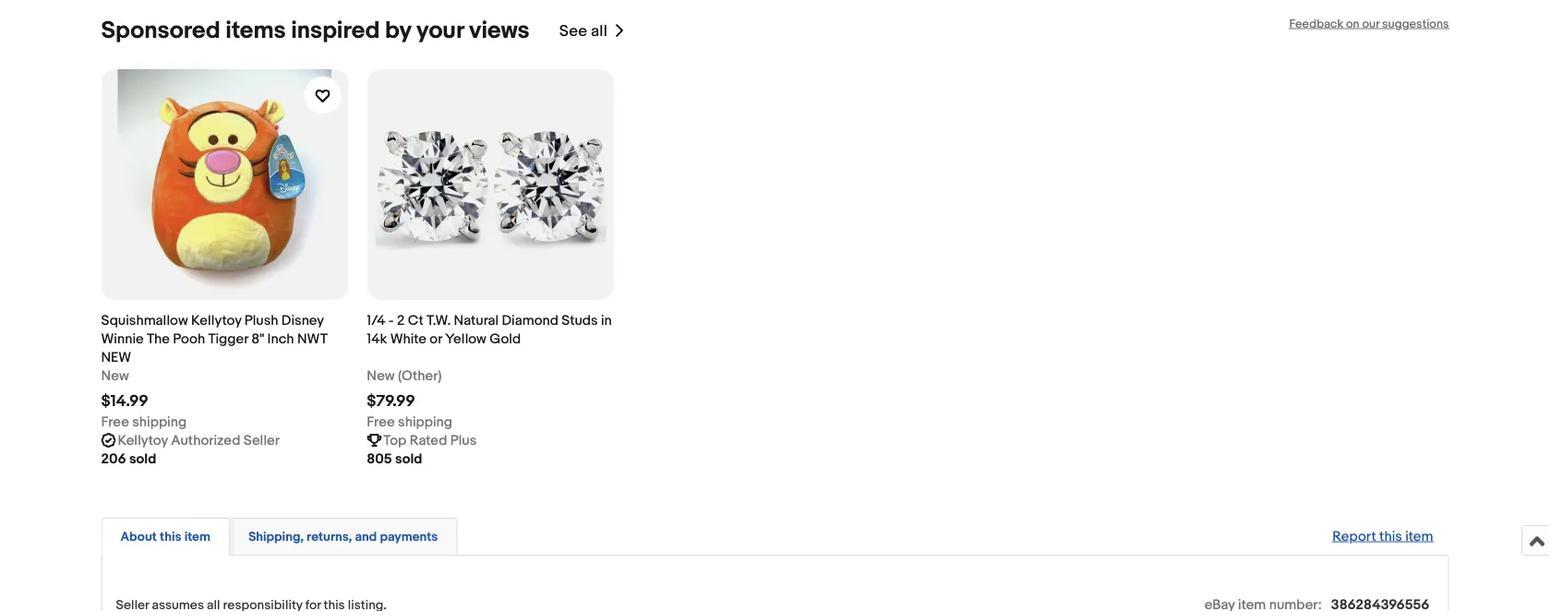 Task type: vqa. For each thing, say whether or not it's contained in the screenshot.
seller
yes



Task type: describe. For each thing, give the bounding box(es) containing it.
all
[[591, 21, 607, 41]]

new (other) $79.99 free shipping
[[367, 368, 452, 430]]

free inside squishmallow kellytoy plush disney winnie the pooh tigger 8" inch nwt new new $14.99 free shipping
[[101, 414, 129, 430]]

t.w.
[[427, 312, 451, 329]]

shipping inside new (other) $79.99 free shipping
[[398, 414, 452, 430]]

item for about this item
[[184, 529, 210, 545]]

Free shipping text field
[[101, 413, 187, 431]]

$79.99
[[367, 392, 415, 411]]

and
[[355, 529, 377, 545]]

feedback on our suggestions link
[[1290, 17, 1449, 31]]

206 sold
[[101, 451, 156, 467]]

206
[[101, 451, 126, 467]]

the
[[147, 331, 170, 347]]

squishmallow
[[101, 312, 188, 329]]

returns,
[[307, 529, 352, 545]]

rated
[[410, 432, 447, 449]]

diamond
[[502, 312, 559, 329]]

(other)
[[398, 368, 442, 384]]

new inside new (other) $79.99 free shipping
[[367, 368, 395, 384]]

free inside new (other) $79.99 free shipping
[[367, 414, 395, 430]]

New (Other) text field
[[367, 367, 442, 385]]

2
[[397, 312, 405, 329]]

winnie
[[101, 331, 144, 347]]

tigger
[[208, 331, 248, 347]]

in
[[601, 312, 612, 329]]

about
[[121, 529, 157, 545]]

shipping,
[[248, 529, 304, 545]]

about this item
[[121, 529, 210, 545]]

sold for $14.99
[[129, 451, 156, 467]]

your
[[417, 17, 464, 45]]

shipping, returns, and payments
[[248, 529, 438, 545]]

inspired
[[291, 17, 380, 45]]

our
[[1363, 17, 1380, 31]]

report this item link
[[1323, 519, 1443, 554]]

feedback on our suggestions
[[1290, 17, 1449, 31]]

kellytoy inside squishmallow kellytoy plush disney winnie the pooh tigger 8" inch nwt new new $14.99 free shipping
[[191, 312, 241, 329]]

seller
[[244, 432, 280, 449]]

by
[[385, 17, 411, 45]]

805 sold text field
[[367, 450, 422, 468]]

disney
[[281, 312, 324, 329]]

white
[[390, 331, 427, 347]]

top rated plus
[[384, 432, 477, 449]]

studs
[[562, 312, 598, 329]]

natural
[[454, 312, 499, 329]]

$14.99
[[101, 392, 148, 411]]

-
[[389, 312, 394, 329]]

new
[[101, 349, 131, 366]]

1/4
[[367, 312, 385, 329]]

report
[[1333, 528, 1377, 545]]

plush
[[245, 312, 278, 329]]

Kellytoy Authorized Seller text field
[[118, 431, 280, 450]]

shipping inside squishmallow kellytoy plush disney winnie the pooh tigger 8" inch nwt new new $14.99 free shipping
[[132, 414, 187, 430]]

about this item button
[[121, 528, 210, 546]]

sold for $79.99
[[395, 451, 422, 467]]



Task type: locate. For each thing, give the bounding box(es) containing it.
payments
[[380, 529, 438, 545]]

kellytoy inside text field
[[118, 432, 168, 449]]

1/4 - 2 ct t.w. natural diamond studs in 14k white or yellow gold
[[367, 312, 612, 347]]

free down $14.99 text field
[[101, 414, 129, 430]]

sponsored
[[101, 17, 220, 45]]

kellytoy authorized seller
[[118, 432, 280, 449]]

shipping up rated on the bottom left of the page
[[398, 414, 452, 430]]

1 horizontal spatial kellytoy
[[191, 312, 241, 329]]

sold
[[129, 451, 156, 467], [395, 451, 422, 467]]

or
[[430, 331, 442, 347]]

2 sold from the left
[[395, 451, 422, 467]]

item right the about
[[184, 529, 210, 545]]

Top Rated Plus text field
[[384, 431, 477, 450]]

item inside "link"
[[1406, 528, 1434, 545]]

0 horizontal spatial free
[[101, 414, 129, 430]]

item right the report
[[1406, 528, 1434, 545]]

tab list containing about this item
[[101, 514, 1449, 556]]

new down new
[[101, 368, 129, 384]]

1 horizontal spatial sold
[[395, 451, 422, 467]]

sponsored items inspired by your views
[[101, 17, 530, 45]]

on
[[1346, 17, 1360, 31]]

See all text field
[[559, 21, 607, 41]]

free down $79.99 text box
[[367, 414, 395, 430]]

1 vertical spatial kellytoy
[[118, 432, 168, 449]]

sold inside text field
[[395, 451, 422, 467]]

this
[[1380, 528, 1403, 545], [160, 529, 181, 545]]

0 horizontal spatial item
[[184, 529, 210, 545]]

sold inside text field
[[129, 451, 156, 467]]

206 sold text field
[[101, 450, 156, 468]]

top
[[384, 432, 407, 449]]

this inside "link"
[[1380, 528, 1403, 545]]

1 shipping from the left
[[132, 414, 187, 430]]

ct
[[408, 312, 423, 329]]

805
[[367, 451, 392, 467]]

805 sold
[[367, 451, 422, 467]]

0 vertical spatial kellytoy
[[191, 312, 241, 329]]

new inside squishmallow kellytoy plush disney winnie the pooh tigger 8" inch nwt new new $14.99 free shipping
[[101, 368, 129, 384]]

1 new from the left
[[101, 368, 129, 384]]

this right the report
[[1380, 528, 1403, 545]]

gold
[[490, 331, 521, 347]]

this for about
[[160, 529, 181, 545]]

inch
[[267, 331, 294, 347]]

item
[[1406, 528, 1434, 545], [184, 529, 210, 545]]

this inside button
[[160, 529, 181, 545]]

8"
[[251, 331, 264, 347]]

1 horizontal spatial free
[[367, 414, 395, 430]]

2 new from the left
[[367, 368, 395, 384]]

plus
[[450, 432, 477, 449]]

1 horizontal spatial new
[[367, 368, 395, 384]]

this right the about
[[160, 529, 181, 545]]

tab list
[[101, 514, 1449, 556]]

$79.99 text field
[[367, 392, 415, 411]]

kellytoy up tigger
[[191, 312, 241, 329]]

pooh
[[173, 331, 205, 347]]

suggestions
[[1382, 17, 1449, 31]]

see all
[[559, 21, 607, 41]]

0 horizontal spatial sold
[[129, 451, 156, 467]]

shipping
[[132, 414, 187, 430], [398, 414, 452, 430]]

report this item
[[1333, 528, 1434, 545]]

authorized
[[171, 432, 240, 449]]

0 horizontal spatial new
[[101, 368, 129, 384]]

1 horizontal spatial this
[[1380, 528, 1403, 545]]

1 sold from the left
[[129, 451, 156, 467]]

views
[[469, 17, 530, 45]]

feedback
[[1290, 17, 1344, 31]]

1 horizontal spatial shipping
[[398, 414, 452, 430]]

2 free from the left
[[367, 414, 395, 430]]

yellow
[[445, 331, 487, 347]]

0 horizontal spatial shipping
[[132, 414, 187, 430]]

new up $79.99
[[367, 368, 395, 384]]

kellytoy
[[191, 312, 241, 329], [118, 432, 168, 449]]

see
[[559, 21, 588, 41]]

item for report this item
[[1406, 528, 1434, 545]]

$14.99 text field
[[101, 392, 148, 411]]

sold right the 206
[[129, 451, 156, 467]]

this for report
[[1380, 528, 1403, 545]]

shipping down $14.99 text field
[[132, 414, 187, 430]]

0 horizontal spatial this
[[160, 529, 181, 545]]

14k
[[367, 331, 387, 347]]

1 free from the left
[[101, 414, 129, 430]]

squishmallow kellytoy plush disney winnie the pooh tigger 8" inch nwt new new $14.99 free shipping
[[101, 312, 327, 430]]

shipping, returns, and payments button
[[248, 528, 438, 546]]

1 horizontal spatial item
[[1406, 528, 1434, 545]]

New text field
[[101, 367, 129, 385]]

sold down top
[[395, 451, 422, 467]]

see all link
[[559, 17, 626, 45]]

0 horizontal spatial kellytoy
[[118, 432, 168, 449]]

kellytoy down free shipping text box
[[118, 432, 168, 449]]

items
[[226, 17, 286, 45]]

free
[[101, 414, 129, 430], [367, 414, 395, 430]]

2 shipping from the left
[[398, 414, 452, 430]]

new
[[101, 368, 129, 384], [367, 368, 395, 384]]

Free shipping text field
[[367, 413, 452, 431]]

nwt
[[297, 331, 327, 347]]

item inside button
[[184, 529, 210, 545]]



